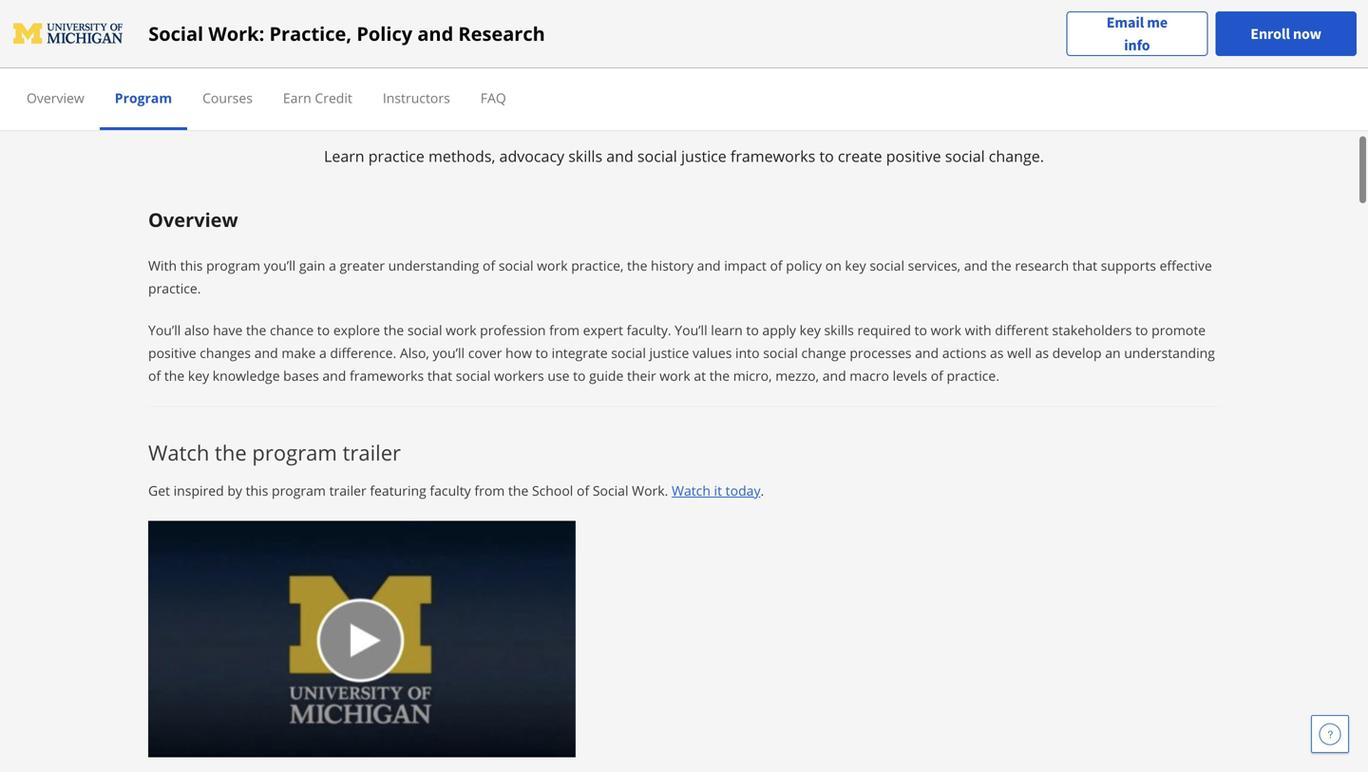 Task type: describe. For each thing, give the bounding box(es) containing it.
watch it today link
[[672, 482, 761, 500]]

watch the program trailer
[[148, 438, 401, 467]]

earn credit
[[283, 89, 353, 107]]

of right levels
[[931, 367, 944, 385]]

required
[[858, 321, 912, 339]]

expert
[[583, 321, 624, 339]]

work left at in the right top of the page
[[660, 367, 691, 385]]

get inspired by this program trailer featuring faculty from the school of social work. watch it today .
[[148, 482, 765, 500]]

certificate menu element
[[11, 68, 1358, 130]]

0 horizontal spatial key
[[188, 367, 209, 385]]

the right the have
[[246, 321, 267, 339]]

explore
[[334, 321, 380, 339]]

instructors link
[[383, 89, 450, 107]]

1 vertical spatial trailer
[[329, 482, 367, 500]]

courses
[[203, 89, 253, 107]]

1 horizontal spatial frameworks
[[731, 146, 816, 166]]

create
[[838, 146, 883, 166]]

to right use
[[573, 367, 586, 385]]

0 vertical spatial justice
[[682, 146, 727, 166]]

the left "research"
[[992, 256, 1012, 275]]

positive inside you'll also have the chance to explore the social work profession from expert faculty. you'll learn to apply key skills required to work with different stakeholders to promote positive changes and make a difference. also, you'll cover how to integrate social justice values into social change processes and actions as well as develop an understanding of the key knowledge bases and frameworks that social workers use to guide their work at the micro, mezzo, and macro levels of practice.
[[148, 344, 196, 362]]

skills inside you'll also have the chance to explore the social work profession from expert faculty. you'll learn to apply key skills required to work with different stakeholders to promote positive changes and make a difference. also, you'll cover how to integrate social justice values into social change processes and actions as well as develop an understanding of the key knowledge bases and frameworks that social workers use to guide their work at the micro, mezzo, and macro levels of practice.
[[825, 321, 854, 339]]

work.
[[632, 482, 669, 500]]

program
[[115, 89, 172, 107]]

email me info
[[1107, 13, 1168, 55]]

workers
[[494, 367, 544, 385]]

values
[[693, 344, 732, 362]]

of right school
[[577, 482, 590, 500]]

practice,
[[269, 20, 352, 47]]

enroll
[[1251, 24, 1291, 43]]

impact
[[725, 256, 767, 275]]

promote
[[1152, 321, 1207, 339]]

guide
[[590, 367, 624, 385]]

info
[[1125, 36, 1151, 55]]

social work: practice, policy and research
[[148, 20, 545, 47]]

2 you'll from the left
[[675, 321, 708, 339]]

and left impact
[[697, 256, 721, 275]]

into
[[736, 344, 760, 362]]

that inside with this program you'll gain a greater understanding of social work practice, the history and impact of policy on key social services, and the research that supports effective practice.
[[1073, 256, 1098, 275]]

faq
[[481, 89, 506, 107]]

also,
[[400, 344, 430, 362]]

now
[[1294, 24, 1322, 43]]

change
[[802, 344, 847, 362]]

to right how
[[536, 344, 549, 362]]

an
[[1106, 344, 1121, 362]]

you'll inside with this program you'll gain a greater understanding of social work practice, the history and impact of policy on key social services, and the research that supports effective practice.
[[264, 256, 296, 275]]

to left promote
[[1136, 321, 1149, 339]]

program for trailer
[[252, 438, 337, 467]]

chance
[[270, 321, 314, 339]]

university of michigan image
[[11, 19, 126, 49]]

0 horizontal spatial from
[[475, 482, 505, 500]]

with
[[966, 321, 992, 339]]

policy
[[786, 256, 822, 275]]

social down apply
[[764, 344, 798, 362]]

policy
[[357, 20, 413, 47]]

the up by
[[215, 438, 247, 467]]

email me info button
[[1067, 11, 1209, 57]]

greater
[[340, 256, 385, 275]]

cover
[[468, 344, 502, 362]]

levels
[[893, 367, 928, 385]]

research
[[1016, 256, 1070, 275]]

courses link
[[203, 89, 253, 107]]

earn credit link
[[283, 89, 353, 107]]

effective
[[1160, 256, 1213, 275]]

methods,
[[429, 146, 496, 166]]

profession
[[480, 321, 546, 339]]

practice
[[369, 146, 425, 166]]

social down certificate menu element
[[638, 146, 678, 166]]

and right services,
[[965, 256, 988, 275]]

a inside with this program you'll gain a greater understanding of social work practice, the history and impact of policy on key social services, and the research that supports effective practice.
[[329, 256, 336, 275]]

gain
[[299, 256, 326, 275]]

at
[[694, 367, 706, 385]]

with
[[148, 256, 177, 275]]

history
[[651, 256, 694, 275]]

integrate
[[552, 344, 608, 362]]

of left policy
[[770, 256, 783, 275]]

0 horizontal spatial social
[[148, 20, 204, 47]]

their
[[627, 367, 657, 385]]

services,
[[908, 256, 961, 275]]

how
[[506, 344, 532, 362]]

apply
[[763, 321, 797, 339]]

the up 'also,'
[[384, 321, 404, 339]]

social down cover
[[456, 367, 491, 385]]

to right the required
[[915, 321, 928, 339]]

use
[[548, 367, 570, 385]]

email
[[1107, 13, 1145, 32]]

1 you'll from the left
[[148, 321, 181, 339]]

credit
[[315, 89, 353, 107]]

faculty.
[[627, 321, 672, 339]]

learn practice methods, advocacy skills and social justice frameworks to create positive social change.
[[324, 146, 1045, 166]]

help center image
[[1320, 723, 1342, 746]]

1 horizontal spatial this
[[246, 482, 268, 500]]

also
[[184, 321, 210, 339]]

justice inside you'll also have the chance to explore the social work profession from expert faculty. you'll learn to apply key skills required to work with different stakeholders to promote positive changes and make a difference. also, you'll cover how to integrate social justice values into social change processes and actions as well as develop an understanding of the key knowledge bases and frameworks that social workers use to guide their work at the micro, mezzo, and macro levels of practice.
[[650, 344, 690, 362]]

work:
[[209, 20, 265, 47]]

it
[[714, 482, 723, 500]]

the left school
[[509, 482, 529, 500]]

social left change.
[[946, 146, 985, 166]]

mezzo,
[[776, 367, 820, 385]]

faculty
[[430, 482, 471, 500]]



Task type: vqa. For each thing, say whether or not it's contained in the screenshot.
topmost positive
yes



Task type: locate. For each thing, give the bounding box(es) containing it.
enroll now
[[1251, 24, 1322, 43]]

that
[[1073, 256, 1098, 275], [428, 367, 453, 385]]

you'll inside you'll also have the chance to explore the social work profession from expert faculty. you'll learn to apply key skills required to work with different stakeholders to promote positive changes and make a difference. also, you'll cover how to integrate social justice values into social change processes and actions as well as develop an understanding of the key knowledge bases and frameworks that social workers use to guide their work at the micro, mezzo, and macro levels of practice.
[[433, 344, 465, 362]]

frameworks inside you'll also have the chance to explore the social work profession from expert faculty. you'll learn to apply key skills required to work with different stakeholders to promote positive changes and make a difference. also, you'll cover how to integrate social justice values into social change processes and actions as well as develop an understanding of the key knowledge bases and frameworks that social workers use to guide their work at the micro, mezzo, and macro levels of practice.
[[350, 367, 424, 385]]

1 vertical spatial from
[[475, 482, 505, 500]]

this right with
[[180, 256, 203, 275]]

develop
[[1053, 344, 1102, 362]]

a right make
[[319, 344, 327, 362]]

frameworks
[[731, 146, 816, 166], [350, 367, 424, 385]]

social left services,
[[870, 256, 905, 275]]

overview
[[27, 89, 84, 107], [148, 207, 238, 233]]

faq link
[[481, 89, 506, 107]]

1 horizontal spatial overview
[[148, 207, 238, 233]]

difference.
[[330, 344, 397, 362]]

enroll now button
[[1216, 11, 1358, 56]]

on
[[826, 256, 842, 275]]

as left well
[[991, 344, 1004, 362]]

and right 'bases' at the top left
[[323, 367, 346, 385]]

justice
[[682, 146, 727, 166], [650, 344, 690, 362]]

0 horizontal spatial skills
[[569, 146, 603, 166]]

from right faculty
[[475, 482, 505, 500]]

today
[[726, 482, 761, 500]]

1 horizontal spatial skills
[[825, 321, 854, 339]]

1 vertical spatial skills
[[825, 321, 854, 339]]

work left practice,
[[537, 256, 568, 275]]

of up profession
[[483, 256, 496, 275]]

school
[[532, 482, 574, 500]]

this
[[180, 256, 203, 275], [246, 482, 268, 500]]

0 horizontal spatial watch
[[148, 438, 209, 467]]

1 as from the left
[[991, 344, 1004, 362]]

0 vertical spatial social
[[148, 20, 204, 47]]

practice. down with
[[148, 279, 201, 297]]

1 vertical spatial that
[[428, 367, 453, 385]]

justice down certificate menu element
[[682, 146, 727, 166]]

frameworks left create
[[731, 146, 816, 166]]

work
[[537, 256, 568, 275], [446, 321, 477, 339], [931, 321, 962, 339], [660, 367, 691, 385]]

from
[[550, 321, 580, 339], [475, 482, 505, 500]]

that down 'also,'
[[428, 367, 453, 385]]

practice,
[[572, 256, 624, 275]]

to left create
[[820, 146, 834, 166]]

you'll left also in the left top of the page
[[148, 321, 181, 339]]

the
[[627, 256, 648, 275], [992, 256, 1012, 275], [246, 321, 267, 339], [384, 321, 404, 339], [164, 367, 185, 385], [710, 367, 730, 385], [215, 438, 247, 467], [509, 482, 529, 500]]

and right policy
[[418, 20, 454, 47]]

1 vertical spatial understanding
[[1125, 344, 1216, 362]]

umich social work trailer image
[[148, 521, 576, 758]]

the right at in the right top of the page
[[710, 367, 730, 385]]

and
[[418, 20, 454, 47], [607, 146, 634, 166], [697, 256, 721, 275], [965, 256, 988, 275], [255, 344, 278, 362], [916, 344, 939, 362], [323, 367, 346, 385], [823, 367, 847, 385]]

0 vertical spatial from
[[550, 321, 580, 339]]

1 vertical spatial overview
[[148, 207, 238, 233]]

skills
[[569, 146, 603, 166], [825, 321, 854, 339]]

micro,
[[734, 367, 772, 385]]

1 vertical spatial watch
[[672, 482, 711, 500]]

key down changes
[[188, 367, 209, 385]]

you'll up values at the top
[[675, 321, 708, 339]]

me
[[1148, 13, 1168, 32]]

bases
[[283, 367, 319, 385]]

key right on at the top of page
[[846, 256, 867, 275]]

you'll right 'also,'
[[433, 344, 465, 362]]

work inside with this program you'll gain a greater understanding of social work practice, the history and impact of policy on key social services, and the research that supports effective practice.
[[537, 256, 568, 275]]

positive down also in the left top of the page
[[148, 344, 196, 362]]

2 vertical spatial program
[[272, 482, 326, 500]]

work up actions
[[931, 321, 962, 339]]

understanding inside you'll also have the chance to explore the social work profession from expert faculty. you'll learn to apply key skills required to work with different stakeholders to promote positive changes and make a difference. also, you'll cover how to integrate social justice values into social change processes and actions as well as develop an understanding of the key knowledge bases and frameworks that social workers use to guide their work at the micro, mezzo, and macro levels of practice.
[[1125, 344, 1216, 362]]

as right well
[[1036, 344, 1050, 362]]

1 horizontal spatial practice.
[[947, 367, 1000, 385]]

program for you'll
[[206, 256, 260, 275]]

1 vertical spatial you'll
[[433, 344, 465, 362]]

a right the gain
[[329, 256, 336, 275]]

1 horizontal spatial from
[[550, 321, 580, 339]]

that right "research"
[[1073, 256, 1098, 275]]

0 horizontal spatial this
[[180, 256, 203, 275]]

different
[[996, 321, 1049, 339]]

understanding right greater
[[388, 256, 480, 275]]

watch left it at right bottom
[[672, 482, 711, 500]]

featuring
[[370, 482, 427, 500]]

0 vertical spatial understanding
[[388, 256, 480, 275]]

1 horizontal spatial positive
[[887, 146, 942, 166]]

change.
[[989, 146, 1045, 166]]

social left work.
[[593, 482, 629, 500]]

by
[[228, 482, 242, 500]]

knowledge
[[213, 367, 280, 385]]

processes
[[850, 344, 912, 362]]

2 horizontal spatial key
[[846, 256, 867, 275]]

social left work:
[[148, 20, 204, 47]]

program down watch the program trailer
[[272, 482, 326, 500]]

supports
[[1102, 256, 1157, 275]]

skills right advocacy
[[569, 146, 603, 166]]

1 horizontal spatial as
[[1036, 344, 1050, 362]]

justice down faculty.
[[650, 344, 690, 362]]

actions
[[943, 344, 987, 362]]

.
[[761, 482, 765, 500]]

1 vertical spatial positive
[[148, 344, 196, 362]]

instructors
[[383, 89, 450, 107]]

from inside you'll also have the chance to explore the social work profession from expert faculty. you'll learn to apply key skills required to work with different stakeholders to promote positive changes and make a difference. also, you'll cover how to integrate social justice values into social change processes and actions as well as develop an understanding of the key knowledge bases and frameworks that social workers use to guide their work at the micro, mezzo, and macro levels of practice.
[[550, 321, 580, 339]]

and down certificate menu element
[[607, 146, 634, 166]]

1 horizontal spatial a
[[329, 256, 336, 275]]

practice. down actions
[[947, 367, 1000, 385]]

advocacy
[[500, 146, 565, 166]]

practice. inside with this program you'll gain a greater understanding of social work practice, the history and impact of policy on key social services, and the research that supports effective practice.
[[148, 279, 201, 297]]

understanding down promote
[[1125, 344, 1216, 362]]

well
[[1008, 344, 1032, 362]]

positive
[[887, 146, 942, 166], [148, 344, 196, 362]]

program up the have
[[206, 256, 260, 275]]

0 vertical spatial skills
[[569, 146, 603, 166]]

positive right create
[[887, 146, 942, 166]]

to up the into
[[747, 321, 759, 339]]

social
[[638, 146, 678, 166], [946, 146, 985, 166], [499, 256, 534, 275], [870, 256, 905, 275], [408, 321, 443, 339], [611, 344, 646, 362], [764, 344, 798, 362], [456, 367, 491, 385]]

from up integrate
[[550, 321, 580, 339]]

0 vertical spatial that
[[1073, 256, 1098, 275]]

0 horizontal spatial understanding
[[388, 256, 480, 275]]

0 horizontal spatial that
[[428, 367, 453, 385]]

1 vertical spatial program
[[252, 438, 337, 467]]

0 vertical spatial positive
[[887, 146, 942, 166]]

1 horizontal spatial watch
[[672, 482, 711, 500]]

make
[[282, 344, 316, 362]]

of
[[483, 256, 496, 275], [770, 256, 783, 275], [148, 367, 161, 385], [931, 367, 944, 385], [577, 482, 590, 500]]

key inside with this program you'll gain a greater understanding of social work practice, the history and impact of policy on key social services, and the research that supports effective practice.
[[846, 256, 867, 275]]

you'll
[[148, 321, 181, 339], [675, 321, 708, 339]]

1 horizontal spatial that
[[1073, 256, 1098, 275]]

this inside with this program you'll gain a greater understanding of social work practice, the history and impact of policy on key social services, and the research that supports effective practice.
[[180, 256, 203, 275]]

1 horizontal spatial you'll
[[675, 321, 708, 339]]

program link
[[115, 89, 172, 107]]

program down 'bases' at the top left
[[252, 438, 337, 467]]

trailer up featuring
[[343, 438, 401, 467]]

you'll also have the chance to explore the social work profession from expert faculty. you'll learn to apply key skills required to work with different stakeholders to promote positive changes and make a difference. also, you'll cover how to integrate social justice values into social change processes and actions as well as develop an understanding of the key knowledge bases and frameworks that social workers use to guide their work at the micro, mezzo, and macro levels of practice.
[[148, 321, 1216, 385]]

0 vertical spatial trailer
[[343, 438, 401, 467]]

inspired
[[174, 482, 224, 500]]

the down also in the left top of the page
[[164, 367, 185, 385]]

skills up change
[[825, 321, 854, 339]]

0 vertical spatial practice.
[[148, 279, 201, 297]]

overview down university of michigan image
[[27, 89, 84, 107]]

social up 'also,'
[[408, 321, 443, 339]]

1 horizontal spatial key
[[800, 321, 821, 339]]

understanding inside with this program you'll gain a greater understanding of social work practice, the history and impact of policy on key social services, and the research that supports effective practice.
[[388, 256, 480, 275]]

work up cover
[[446, 321, 477, 339]]

have
[[213, 321, 243, 339]]

social up profession
[[499, 256, 534, 275]]

overview link
[[27, 89, 84, 107]]

earn
[[283, 89, 312, 107]]

0 horizontal spatial a
[[319, 344, 327, 362]]

key up change
[[800, 321, 821, 339]]

that inside you'll also have the chance to explore the social work profession from expert faculty. you'll learn to apply key skills required to work with different stakeholders to promote positive changes and make a difference. also, you'll cover how to integrate social justice values into social change processes and actions as well as develop an understanding of the key knowledge bases and frameworks that social workers use to guide their work at the micro, mezzo, and macro levels of practice.
[[428, 367, 453, 385]]

0 vertical spatial watch
[[148, 438, 209, 467]]

practice. inside you'll also have the chance to explore the social work profession from expert faculty. you'll learn to apply key skills required to work with different stakeholders to promote positive changes and make a difference. also, you'll cover how to integrate social justice values into social change processes and actions as well as develop an understanding of the key knowledge bases and frameworks that social workers use to guide their work at the micro, mezzo, and macro levels of practice.
[[947, 367, 1000, 385]]

0 horizontal spatial positive
[[148, 344, 196, 362]]

1 horizontal spatial you'll
[[433, 344, 465, 362]]

get
[[148, 482, 170, 500]]

1 vertical spatial this
[[246, 482, 268, 500]]

2 vertical spatial key
[[188, 367, 209, 385]]

1 vertical spatial frameworks
[[350, 367, 424, 385]]

learn
[[324, 146, 365, 166]]

changes
[[200, 344, 251, 362]]

0 horizontal spatial you'll
[[264, 256, 296, 275]]

the left history
[[627, 256, 648, 275]]

as
[[991, 344, 1004, 362], [1036, 344, 1050, 362]]

1 vertical spatial practice.
[[947, 367, 1000, 385]]

and up levels
[[916, 344, 939, 362]]

you'll left the gain
[[264, 256, 296, 275]]

of left knowledge
[[148, 367, 161, 385]]

practice.
[[148, 279, 201, 297], [947, 367, 1000, 385]]

stakeholders
[[1053, 321, 1133, 339]]

0 vertical spatial overview
[[27, 89, 84, 107]]

and down change
[[823, 367, 847, 385]]

program
[[206, 256, 260, 275], [252, 438, 337, 467], [272, 482, 326, 500]]

0 vertical spatial a
[[329, 256, 336, 275]]

frameworks down difference.
[[350, 367, 424, 385]]

0 vertical spatial key
[[846, 256, 867, 275]]

learn
[[711, 321, 743, 339]]

with this program you'll gain a greater understanding of social work practice, the history and impact of policy on key social services, and the research that supports effective practice.
[[148, 256, 1213, 297]]

1 vertical spatial social
[[593, 482, 629, 500]]

0 horizontal spatial you'll
[[148, 321, 181, 339]]

0 vertical spatial frameworks
[[731, 146, 816, 166]]

1 horizontal spatial understanding
[[1125, 344, 1216, 362]]

1 horizontal spatial social
[[593, 482, 629, 500]]

0 vertical spatial you'll
[[264, 256, 296, 275]]

understanding
[[388, 256, 480, 275], [1125, 344, 1216, 362]]

this right by
[[246, 482, 268, 500]]

social up their
[[611, 344, 646, 362]]

trailer left featuring
[[329, 482, 367, 500]]

2 as from the left
[[1036, 344, 1050, 362]]

to right chance
[[317, 321, 330, 339]]

0 vertical spatial program
[[206, 256, 260, 275]]

0 vertical spatial this
[[180, 256, 203, 275]]

1 vertical spatial key
[[800, 321, 821, 339]]

a inside you'll also have the chance to explore the social work profession from expert faculty. you'll learn to apply key skills required to work with different stakeholders to promote positive changes and make a difference. also, you'll cover how to integrate social justice values into social change processes and actions as well as develop an understanding of the key knowledge bases and frameworks that social workers use to guide their work at the micro, mezzo, and macro levels of practice.
[[319, 344, 327, 362]]

trailer
[[343, 438, 401, 467], [329, 482, 367, 500]]

0 horizontal spatial overview
[[27, 89, 84, 107]]

1 vertical spatial justice
[[650, 344, 690, 362]]

macro
[[850, 367, 890, 385]]

program inside with this program you'll gain a greater understanding of social work practice, the history and impact of policy on key social services, and the research that supports effective practice.
[[206, 256, 260, 275]]

0 horizontal spatial practice.
[[148, 279, 201, 297]]

overview up with
[[148, 207, 238, 233]]

social
[[148, 20, 204, 47], [593, 482, 629, 500]]

0 horizontal spatial as
[[991, 344, 1004, 362]]

1 vertical spatial a
[[319, 344, 327, 362]]

overview inside certificate menu element
[[27, 89, 84, 107]]

watch up the get
[[148, 438, 209, 467]]

and up knowledge
[[255, 344, 278, 362]]

0 horizontal spatial frameworks
[[350, 367, 424, 385]]

research
[[459, 20, 545, 47]]



